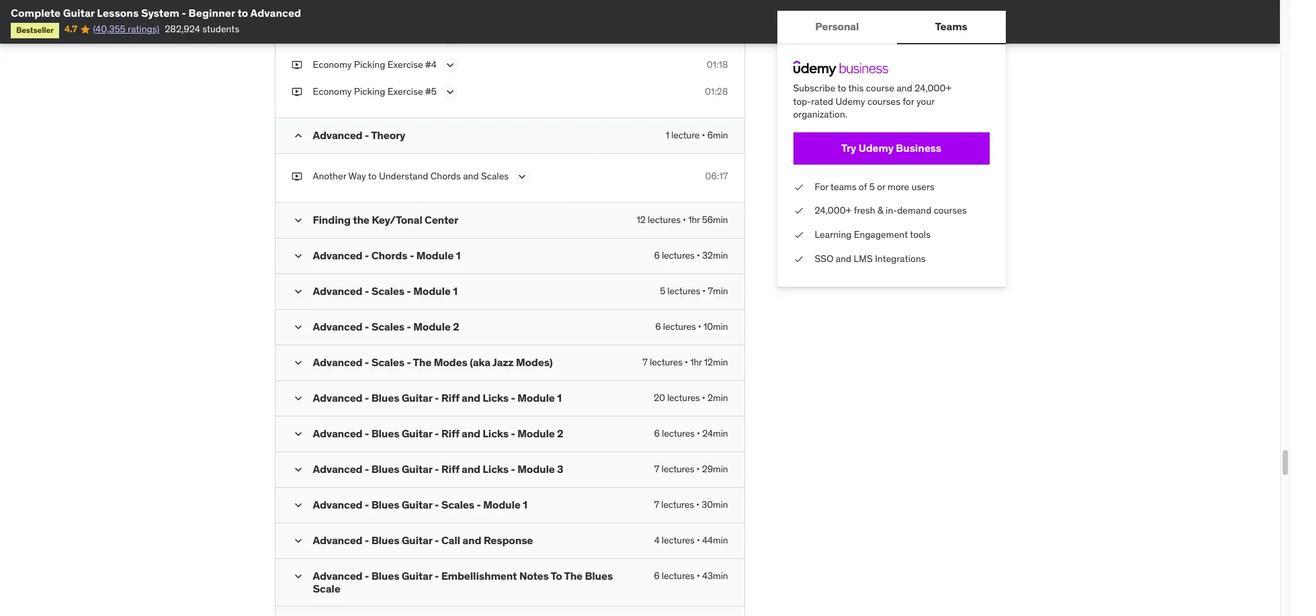 Task type: locate. For each thing, give the bounding box(es) containing it.
udemy right try at the top right of page
[[859, 141, 894, 155]]

economy up economy picking exercise #4 at the top
[[313, 31, 352, 43]]

(40,355
[[93, 23, 125, 35]]

small image for advanced - blues guitar - riff and licks - module 3
[[291, 463, 305, 476]]

lecture
[[672, 129, 700, 141]]

1 picking from the top
[[354, 31, 385, 43]]

sso and lms integrations
[[815, 252, 926, 265]]

• left 44min
[[697, 534, 700, 546]]

5 down '6 lectures • 32min'
[[660, 285, 665, 297]]

1 exercise from the top
[[388, 31, 423, 43]]

business
[[896, 141, 942, 155]]

picking down economy picking exercise #4 at the top
[[354, 85, 385, 97]]

• left 56min
[[683, 213, 686, 226]]

advanced - blues guitar - riff and licks - module 2
[[313, 426, 564, 440]]

tools
[[910, 228, 931, 241]]

7 for advanced - scales - the modes (aka jazz modes)
[[643, 356, 648, 368]]

• left 43min
[[697, 570, 700, 582]]

• for advanced - scales - the modes (aka jazz modes)
[[685, 356, 688, 368]]

6 small image from the top
[[291, 498, 305, 512]]

engagement
[[854, 228, 908, 241]]

riff down advanced - blues guitar - riff and licks - module 2
[[441, 462, 459, 476]]

1 riff from the top
[[441, 391, 459, 404]]

• left 29min
[[697, 463, 700, 475]]

blues down advanced - scales - the modes (aka jazz modes)
[[371, 391, 399, 404]]

udemy inside subscribe to this course and 24,000+ top‑rated udemy courses for your organization.
[[836, 95, 865, 107]]

7 small image from the top
[[291, 534, 305, 547]]

lectures left 7min
[[668, 285, 700, 297]]

1hr left 12min
[[690, 356, 702, 368]]

small image
[[291, 129, 305, 142], [291, 213, 305, 227], [291, 320, 305, 334], [291, 356, 305, 369], [291, 427, 305, 441], [291, 498, 305, 512], [291, 534, 305, 547]]

exercise for #4
[[388, 58, 423, 70]]

lectures
[[648, 213, 681, 226], [662, 249, 695, 261], [668, 285, 700, 297], [663, 320, 696, 332], [650, 356, 683, 368], [667, 392, 700, 404], [662, 427, 695, 439], [662, 463, 695, 475], [661, 498, 694, 510], [662, 534, 695, 546], [662, 570, 695, 582]]

call
[[441, 533, 460, 547]]

economy up economy picking exercise #5
[[313, 58, 352, 70]]

• left 7min
[[703, 285, 706, 297]]

1 licks from the top
[[483, 391, 509, 404]]

01:18
[[707, 58, 728, 70]]

embellishment
[[441, 569, 517, 582]]

advanced
[[250, 6, 301, 19], [313, 128, 363, 142], [313, 248, 363, 262], [313, 284, 363, 297], [313, 320, 363, 333], [313, 355, 363, 369], [313, 391, 363, 404], [313, 426, 363, 440], [313, 462, 363, 476], [313, 498, 363, 511], [313, 533, 363, 547], [313, 569, 363, 582]]

small image for finding the key/tonal center
[[291, 213, 305, 227]]

jazz
[[493, 355, 514, 369]]

lectures right '20'
[[667, 392, 700, 404]]

small image for advanced - blues guitar - embellishment notes to the blues scale
[[291, 570, 305, 583]]

6 down 4
[[654, 570, 660, 582]]

3 licks from the top
[[483, 462, 509, 476]]

0 horizontal spatial the
[[413, 355, 432, 369]]

lectures for advanced - blues guitar - call and response
[[662, 534, 695, 546]]

0 horizontal spatial show lecture description image
[[444, 31, 457, 45]]

chords down finding the key/tonal center
[[371, 248, 408, 262]]

lectures up 7 lectures • 1hr 12min
[[663, 320, 696, 332]]

1 vertical spatial show lecture description image
[[444, 85, 457, 98]]

courses
[[868, 95, 901, 107], [934, 205, 967, 217]]

2 picking from the top
[[354, 58, 385, 70]]

6 for advanced - blues guitar - embellishment notes to the blues scale
[[654, 570, 660, 582]]

1 economy from the top
[[313, 31, 352, 43]]

32min
[[702, 249, 728, 261]]

1 vertical spatial 1hr
[[690, 356, 702, 368]]

of
[[859, 181, 867, 193]]

0 vertical spatial 1hr
[[688, 213, 700, 226]]

more
[[888, 181, 910, 193]]

24,000+ up your
[[915, 82, 952, 94]]

small image for advanced - blues guitar - riff and licks - module 2
[[291, 427, 305, 441]]

picking up economy picking exercise #4 at the top
[[354, 31, 385, 43]]

&
[[878, 205, 884, 217]]

lectures right 4
[[662, 534, 695, 546]]

0 vertical spatial show lecture description image
[[444, 58, 457, 72]]

(aka
[[470, 355, 491, 369]]

advanced - chords - module 1
[[313, 248, 461, 262]]

(40,355 ratings)
[[93, 23, 159, 35]]

1 vertical spatial licks
[[483, 426, 509, 440]]

4
[[654, 534, 660, 546]]

1 horizontal spatial courses
[[934, 205, 967, 217]]

small image for advanced - scales - the modes (aka jazz modes)
[[291, 356, 305, 369]]

6 for advanced - chords - module 1
[[654, 249, 660, 261]]

riff down modes at the left bottom of the page
[[441, 391, 459, 404]]

udemy down this
[[836, 95, 865, 107]]

7
[[643, 356, 648, 368], [655, 463, 660, 475], [654, 498, 659, 510]]

personal
[[815, 20, 859, 33]]

•
[[702, 129, 705, 141], [683, 213, 686, 226], [697, 249, 700, 261], [703, 285, 706, 297], [698, 320, 702, 332], [685, 356, 688, 368], [702, 392, 706, 404], [697, 427, 700, 439], [697, 463, 700, 475], [696, 498, 700, 510], [697, 534, 700, 546], [697, 570, 700, 582]]

advanced - blues guitar - call and response
[[313, 533, 533, 547]]

scales
[[481, 170, 509, 182], [371, 284, 405, 297], [371, 320, 405, 333], [371, 355, 405, 369], [441, 498, 474, 511]]

2 up 3
[[557, 426, 564, 440]]

advanced for advanced - scales - module 1
[[313, 284, 363, 297]]

5 small image from the top
[[291, 570, 305, 583]]

guitar for advanced - blues guitar - riff and licks - module 3
[[402, 462, 433, 476]]

blues down advanced - blues guitar - scales - module 1
[[371, 533, 399, 547]]

2 vertical spatial exercise
[[388, 85, 423, 97]]

1 small image from the top
[[291, 249, 305, 262]]

picking up economy picking exercise #5
[[354, 58, 385, 70]]

center
[[425, 213, 458, 226]]

0 horizontal spatial courses
[[868, 95, 901, 107]]

guitar inside advanced - blues guitar - embellishment notes to the blues scale
[[402, 569, 433, 582]]

show lecture description image
[[444, 31, 457, 45], [516, 170, 529, 183]]

lectures right 12
[[648, 213, 681, 226]]

lectures for advanced - blues guitar - scales - module 1
[[661, 498, 694, 510]]

lectures left 43min
[[662, 570, 695, 582]]

show lecture description image right #4
[[444, 58, 457, 72]]

6 lectures • 10min
[[655, 320, 728, 332]]

#4
[[426, 58, 437, 70]]

6 up 7 lectures • 1hr 12min
[[655, 320, 661, 332]]

guitar for advanced - blues guitar - call and response
[[402, 533, 433, 547]]

2 vertical spatial licks
[[483, 462, 509, 476]]

1 horizontal spatial 5
[[869, 181, 875, 193]]

24min
[[702, 427, 728, 439]]

advanced for advanced - blues guitar - riff and licks - module 2
[[313, 426, 363, 440]]

blues up advanced - blues guitar - scales - module 1
[[371, 462, 399, 476]]

lectures left 30min
[[661, 498, 694, 510]]

2 economy from the top
[[313, 58, 352, 70]]

0 vertical spatial picking
[[354, 31, 385, 43]]

to left this
[[838, 82, 846, 94]]

0 horizontal spatial to
[[238, 6, 248, 19]]

advanced - blues guitar - scales - module 1
[[313, 498, 528, 511]]

lectures for advanced - scales - the modes (aka jazz modes)
[[650, 356, 683, 368]]

3 picking from the top
[[354, 85, 385, 97]]

show lecture description image right #5
[[444, 85, 457, 98]]

0 vertical spatial exercise
[[388, 31, 423, 43]]

advanced for advanced - blues guitar - riff and licks - module 1
[[313, 391, 363, 404]]

2 vertical spatial economy
[[313, 85, 352, 97]]

the
[[353, 213, 370, 226]]

learning
[[815, 228, 852, 241]]

3 economy from the top
[[313, 85, 352, 97]]

3
[[557, 462, 564, 476]]

0 horizontal spatial 5
[[660, 285, 665, 297]]

2 riff from the top
[[441, 426, 459, 440]]

blues for advanced - blues guitar - riff and licks - module 2
[[371, 426, 399, 440]]

fresh
[[854, 205, 876, 217]]

exercise left #3
[[388, 31, 423, 43]]

guitar up advanced - blues guitar - scales - module 1
[[402, 462, 433, 476]]

0 vertical spatial chords
[[431, 170, 461, 182]]

lectures for finding the key/tonal center
[[648, 213, 681, 226]]

the
[[413, 355, 432, 369], [564, 569, 583, 582]]

7 lectures • 29min
[[655, 463, 728, 475]]

to
[[238, 6, 248, 19], [838, 82, 846, 94], [368, 170, 377, 182]]

• for advanced - scales - module 1
[[703, 285, 706, 297]]

udemy
[[836, 95, 865, 107], [859, 141, 894, 155]]

try
[[841, 141, 856, 155]]

0 vertical spatial riff
[[441, 391, 459, 404]]

1 lecture • 6min
[[666, 129, 728, 141]]

4 small image from the top
[[291, 356, 305, 369]]

1 vertical spatial the
[[564, 569, 583, 582]]

exercise left #4
[[388, 58, 423, 70]]

6 down '20'
[[654, 427, 660, 439]]

guitar down advanced - blues guitar - riff and licks - module 1
[[402, 426, 433, 440]]

exercise left #5
[[388, 85, 423, 97]]

2 horizontal spatial to
[[838, 82, 846, 94]]

economy picking exercise #5
[[313, 85, 437, 97]]

#3
[[426, 31, 437, 43]]

advanced for advanced - blues guitar - embellishment notes to the blues scale
[[313, 569, 363, 582]]

teams
[[831, 181, 857, 193]]

• left 30min
[[696, 498, 700, 510]]

5 small image from the top
[[291, 427, 305, 441]]

2 small image from the top
[[291, 285, 305, 298]]

• left 2min
[[702, 392, 706, 404]]

6 down 12 lectures • 1hr 56min
[[654, 249, 660, 261]]

• for advanced - theory
[[702, 129, 705, 141]]

0 vertical spatial show lecture description image
[[444, 31, 457, 45]]

blues for advanced - blues guitar - embellishment notes to the blues scale
[[371, 569, 399, 582]]

riff up advanced - blues guitar - riff and licks - module 3
[[441, 426, 459, 440]]

modes
[[434, 355, 468, 369]]

0 vertical spatial licks
[[483, 391, 509, 404]]

blues up advanced - blues guitar - call and response
[[371, 498, 399, 511]]

system
[[141, 6, 179, 19]]

24,000+ fresh & in-demand courses
[[815, 205, 967, 217]]

1 horizontal spatial the
[[564, 569, 583, 582]]

2 vertical spatial picking
[[354, 85, 385, 97]]

• for finding the key/tonal center
[[683, 213, 686, 226]]

for
[[815, 181, 829, 193]]

10min
[[704, 320, 728, 332]]

advanced for advanced - chords - module 1
[[313, 248, 363, 262]]

0 vertical spatial 24,000+
[[915, 82, 952, 94]]

1 vertical spatial 24,000+
[[815, 205, 852, 217]]

guitar left call
[[402, 533, 433, 547]]

3 small image from the top
[[291, 320, 305, 334]]

2 vertical spatial 7
[[654, 498, 659, 510]]

5
[[869, 181, 875, 193], [660, 285, 665, 297]]

another way to understand chords and scales
[[313, 170, 509, 182]]

tab list containing personal
[[777, 11, 1006, 44]]

modes)
[[516, 355, 553, 369]]

small image
[[291, 249, 305, 262], [291, 285, 305, 298], [291, 392, 305, 405], [291, 463, 305, 476], [291, 570, 305, 583]]

0 horizontal spatial 2
[[453, 320, 459, 333]]

0 vertical spatial 7
[[643, 356, 648, 368]]

24,000+ up learning
[[815, 205, 852, 217]]

1 small image from the top
[[291, 129, 305, 142]]

to right way
[[368, 170, 377, 182]]

7 lectures • 1hr 12min
[[643, 356, 728, 368]]

lectures for advanced - scales - module 2
[[663, 320, 696, 332]]

1 vertical spatial courses
[[934, 205, 967, 217]]

advanced inside advanced - blues guitar - embellishment notes to the blues scale
[[313, 569, 363, 582]]

blues down advanced - blues guitar - call and response
[[371, 569, 399, 582]]

282,924 students
[[165, 23, 239, 35]]

show lecture description image
[[444, 58, 457, 72], [444, 85, 457, 98]]

• left 24min
[[697, 427, 700, 439]]

• for advanced - blues guitar - scales - module 1
[[696, 498, 700, 510]]

licks for 3
[[483, 462, 509, 476]]

economy for economy picking exercise #3
[[313, 31, 352, 43]]

1 vertical spatial exercise
[[388, 58, 423, 70]]

lectures for advanced - blues guitar - embellishment notes to the blues scale
[[662, 570, 695, 582]]

01:28
[[705, 85, 728, 97]]

subscribe
[[793, 82, 836, 94]]

the left modes at the left bottom of the page
[[413, 355, 432, 369]]

• left 12min
[[685, 356, 688, 368]]

1 vertical spatial economy
[[313, 58, 352, 70]]

the inside advanced - blues guitar - embellishment notes to the blues scale
[[564, 569, 583, 582]]

blues for advanced - blues guitar - riff and licks - module 3
[[371, 462, 399, 476]]

courses down course
[[868, 95, 901, 107]]

advanced - theory
[[313, 128, 405, 142]]

subscribe to this course and 24,000+ top‑rated udemy courses for your organization.
[[793, 82, 952, 120]]

1 vertical spatial riff
[[441, 426, 459, 440]]

economy down economy picking exercise #4 at the top
[[313, 85, 352, 97]]

1 horizontal spatial 2
[[557, 426, 564, 440]]

guitar down advanced - scales - the modes (aka jazz modes)
[[402, 391, 433, 404]]

1 show lecture description image from the top
[[444, 58, 457, 72]]

• for advanced - blues guitar - riff and licks - module 3
[[697, 463, 700, 475]]

• for advanced - chords - module 1
[[697, 249, 700, 261]]

udemy business image
[[793, 60, 888, 77]]

3 small image from the top
[[291, 392, 305, 405]]

understand
[[379, 170, 428, 182]]

1 vertical spatial 2
[[557, 426, 564, 440]]

2 licks from the top
[[483, 426, 509, 440]]

guitar for advanced - blues guitar - embellishment notes to the blues scale
[[402, 569, 433, 582]]

economy
[[313, 31, 352, 43], [313, 58, 352, 70], [313, 85, 352, 97]]

0 horizontal spatial chords
[[371, 248, 408, 262]]

picking
[[354, 31, 385, 43], [354, 58, 385, 70], [354, 85, 385, 97]]

notes
[[519, 569, 549, 582]]

2 vertical spatial riff
[[441, 462, 459, 476]]

1 horizontal spatial 24,000+
[[915, 82, 952, 94]]

1 vertical spatial to
[[838, 82, 846, 94]]

• left 10min
[[698, 320, 702, 332]]

0 vertical spatial udemy
[[836, 95, 865, 107]]

2 small image from the top
[[291, 213, 305, 227]]

• left 6min
[[702, 129, 705, 141]]

2 vertical spatial to
[[368, 170, 377, 182]]

3 exercise from the top
[[388, 85, 423, 97]]

lectures left 24min
[[662, 427, 695, 439]]

3 riff from the top
[[441, 462, 459, 476]]

lectures up '20'
[[650, 356, 683, 368]]

• for advanced - blues guitar - riff and licks - module 1
[[702, 392, 706, 404]]

1 vertical spatial picking
[[354, 58, 385, 70]]

5 right "of"
[[869, 181, 875, 193]]

small image for advanced - blues guitar - riff and licks - module 1
[[291, 392, 305, 405]]

lectures left 29min
[[662, 463, 695, 475]]

1 horizontal spatial to
[[368, 170, 377, 182]]

6 lectures • 43min
[[654, 570, 728, 582]]

scales for modes
[[371, 355, 405, 369]]

2 show lecture description image from the top
[[444, 85, 457, 98]]

1 vertical spatial show lecture description image
[[516, 170, 529, 183]]

4 small image from the top
[[291, 463, 305, 476]]

0 vertical spatial courses
[[868, 95, 901, 107]]

bestseller
[[16, 25, 54, 35]]

• left 32min
[[697, 249, 700, 261]]

courses right the demand
[[934, 205, 967, 217]]

chords right understand
[[431, 170, 461, 182]]

lectures for advanced - scales - module 1
[[668, 285, 700, 297]]

tab list
[[777, 11, 1006, 44]]

exercise
[[388, 31, 423, 43], [388, 58, 423, 70], [388, 85, 423, 97]]

exercise for #5
[[388, 85, 423, 97]]

2 exercise from the top
[[388, 58, 423, 70]]

economy for economy picking exercise #5
[[313, 85, 352, 97]]

2 up modes at the left bottom of the page
[[453, 320, 459, 333]]

xsmall image
[[291, 4, 302, 18], [291, 31, 302, 44], [291, 58, 302, 71], [291, 85, 302, 98], [291, 170, 302, 183], [793, 181, 804, 194], [793, 228, 804, 242], [793, 252, 804, 266]]

1hr left 56min
[[688, 213, 700, 226]]

0 vertical spatial the
[[413, 355, 432, 369]]

blues down advanced - blues guitar - riff and licks - module 1
[[371, 426, 399, 440]]

1 horizontal spatial show lecture description image
[[516, 170, 529, 183]]

organization.
[[793, 108, 848, 120]]

0 vertical spatial economy
[[313, 31, 352, 43]]

lectures down 12 lectures • 1hr 56min
[[662, 249, 695, 261]]

the right to
[[564, 569, 583, 582]]

guitar down advanced - blues guitar - call and response
[[402, 569, 433, 582]]

guitar up advanced - blues guitar - call and response
[[402, 498, 433, 511]]

0 vertical spatial 2
[[453, 320, 459, 333]]

1 vertical spatial 7
[[655, 463, 660, 475]]

to up the students
[[238, 6, 248, 19]]



Task type: vqa. For each thing, say whether or not it's contained in the screenshot.


Task type: describe. For each thing, give the bounding box(es) containing it.
picking for #3
[[354, 31, 385, 43]]

way
[[348, 170, 366, 182]]

12
[[637, 213, 646, 226]]

lectures for advanced - blues guitar - riff and licks - module 3
[[662, 463, 695, 475]]

lms
[[854, 252, 873, 265]]

5 lectures • 7min
[[660, 285, 728, 297]]

complete
[[11, 6, 61, 19]]

29min
[[702, 463, 728, 475]]

to
[[551, 569, 562, 582]]

06:17
[[705, 170, 728, 182]]

beginner
[[189, 6, 235, 19]]

try udemy business link
[[793, 132, 990, 165]]

6 for advanced - scales - module 2
[[655, 320, 661, 332]]

1 vertical spatial udemy
[[859, 141, 894, 155]]

• for advanced - blues guitar - call and response
[[697, 534, 700, 546]]

282,924
[[165, 23, 200, 35]]

guitar for advanced - blues guitar - scales - module 1
[[402, 498, 433, 511]]

0 vertical spatial 5
[[869, 181, 875, 193]]

advanced for advanced - scales - module 2
[[313, 320, 363, 333]]

teams button
[[897, 11, 1006, 43]]

show lecture description image for another way to understand chords and scales
[[516, 170, 529, 183]]

20 lectures • 2min
[[654, 392, 728, 404]]

1 vertical spatial chords
[[371, 248, 408, 262]]

licks for 1
[[483, 391, 509, 404]]

picking for #4
[[354, 58, 385, 70]]

for teams of 5 or more users
[[815, 181, 935, 193]]

demand
[[897, 205, 932, 217]]

7 for advanced - blues guitar - scales - module 1
[[654, 498, 659, 510]]

lectures for advanced - chords - module 1
[[662, 249, 695, 261]]

key/tonal
[[372, 213, 422, 226]]

1hr for advanced - scales - the modes (aka jazz modes)
[[690, 356, 702, 368]]

24,000+ inside subscribe to this course and 24,000+ top‑rated udemy courses for your organization.
[[915, 82, 952, 94]]

guitar for advanced - blues guitar - riff and licks - module 1
[[402, 391, 433, 404]]

advanced for advanced - blues guitar - scales - module 1
[[313, 498, 363, 511]]

show lecture description image for #5
[[444, 85, 457, 98]]

6 lectures • 24min
[[654, 427, 728, 439]]

show lecture description image for #4
[[444, 58, 457, 72]]

in-
[[886, 205, 897, 217]]

course
[[866, 82, 895, 94]]

scales for 1
[[371, 284, 405, 297]]

blues for advanced - blues guitar - call and response
[[371, 533, 399, 547]]

try udemy business
[[841, 141, 942, 155]]

learning engagement tools
[[815, 228, 931, 241]]

for
[[903, 95, 914, 107]]

advanced - scales - module 1
[[313, 284, 458, 297]]

or
[[877, 181, 886, 193]]

top‑rated
[[793, 95, 834, 107]]

advanced for advanced - scales - the modes (aka jazz modes)
[[313, 355, 363, 369]]

1hr for finding the key/tonal center
[[688, 213, 700, 226]]

teams
[[935, 20, 968, 33]]

advanced - scales - the modes (aka jazz modes)
[[313, 355, 553, 369]]

advanced for advanced - theory
[[313, 128, 363, 142]]

users
[[912, 181, 935, 193]]

6 lectures • 32min
[[654, 249, 728, 261]]

1 horizontal spatial chords
[[431, 170, 461, 182]]

xsmall image
[[793, 205, 804, 218]]

another
[[313, 170, 346, 182]]

integrations
[[875, 252, 926, 265]]

this
[[848, 82, 864, 94]]

• for advanced - blues guitar - embellishment notes to the blues scale
[[697, 570, 700, 582]]

12min
[[704, 356, 728, 368]]

12 lectures • 1hr 56min
[[637, 213, 728, 226]]

2min
[[708, 392, 728, 404]]

blues right to
[[585, 569, 613, 582]]

0 horizontal spatial 24,000+
[[815, 205, 852, 217]]

scales for 2
[[371, 320, 405, 333]]

• for advanced - scales - module 2
[[698, 320, 702, 332]]

43min
[[702, 570, 728, 582]]

finding
[[313, 213, 351, 226]]

0 vertical spatial to
[[238, 6, 248, 19]]

blues for advanced - blues guitar - riff and licks - module 1
[[371, 391, 399, 404]]

economy picking exercise #4
[[313, 58, 437, 70]]

lessons
[[97, 6, 139, 19]]

small image for advanced - blues guitar - scales - module 1
[[291, 498, 305, 512]]

lectures for advanced - blues guitar - riff and licks - module 2
[[662, 427, 695, 439]]

your
[[917, 95, 935, 107]]

courses inside subscribe to this course and 24,000+ top‑rated udemy courses for your organization.
[[868, 95, 901, 107]]

riff for 1
[[441, 391, 459, 404]]

guitar up 4.7
[[63, 6, 95, 19]]

advanced - scales - module 2
[[313, 320, 459, 333]]

#5
[[426, 85, 437, 97]]

advanced - blues guitar - riff and licks - module 1
[[313, 391, 562, 404]]

7min
[[708, 285, 728, 297]]

44min
[[702, 534, 728, 546]]

advanced for advanced - blues guitar - call and response
[[313, 533, 363, 547]]

• for advanced - blues guitar - riff and licks - module 2
[[697, 427, 700, 439]]

response
[[484, 533, 533, 547]]

7 lectures • 30min
[[654, 498, 728, 510]]

picking for #5
[[354, 85, 385, 97]]

show lecture description image for economy picking exercise #3
[[444, 31, 457, 45]]

guitar for advanced - blues guitar - riff and licks - module 2
[[402, 426, 433, 440]]

6min
[[707, 129, 728, 141]]

sso
[[815, 252, 834, 265]]

complete guitar lessons system - beginner to advanced
[[11, 6, 301, 19]]

exercise for #3
[[388, 31, 423, 43]]

advanced - blues guitar - riff and licks - module 3
[[313, 462, 564, 476]]

56min
[[702, 213, 728, 226]]

theory
[[371, 128, 405, 142]]

lectures for advanced - blues guitar - riff and licks - module 1
[[667, 392, 700, 404]]

riff for 2
[[441, 426, 459, 440]]

small image for advanced - chords - module 1
[[291, 249, 305, 262]]

small image for advanced - scales - module 1
[[291, 285, 305, 298]]

1 vertical spatial 5
[[660, 285, 665, 297]]

students
[[202, 23, 239, 35]]

6 for advanced - blues guitar - riff and licks - module 2
[[654, 427, 660, 439]]

riff for 3
[[441, 462, 459, 476]]

economy picking exercise #3
[[313, 31, 437, 43]]

small image for advanced - scales - module 2
[[291, 320, 305, 334]]

finding the key/tonal center
[[313, 213, 458, 226]]

30min
[[702, 498, 728, 510]]

advanced - blues guitar - embellishment notes to the blues scale
[[313, 569, 613, 595]]

and inside subscribe to this course and 24,000+ top‑rated udemy courses for your organization.
[[897, 82, 913, 94]]

economy for economy picking exercise #4
[[313, 58, 352, 70]]

20
[[654, 392, 665, 404]]

4.7
[[64, 23, 77, 35]]

personal button
[[777, 11, 897, 43]]

4 lectures • 44min
[[654, 534, 728, 546]]

blues for advanced - blues guitar - scales - module 1
[[371, 498, 399, 511]]

small image for advanced - theory
[[291, 129, 305, 142]]

advanced for advanced - blues guitar - riff and licks - module 3
[[313, 462, 363, 476]]

small image for advanced - blues guitar - call and response
[[291, 534, 305, 547]]

7 for advanced - blues guitar - riff and licks - module 3
[[655, 463, 660, 475]]

licks for 2
[[483, 426, 509, 440]]

to inside subscribe to this course and 24,000+ top‑rated udemy courses for your organization.
[[838, 82, 846, 94]]



